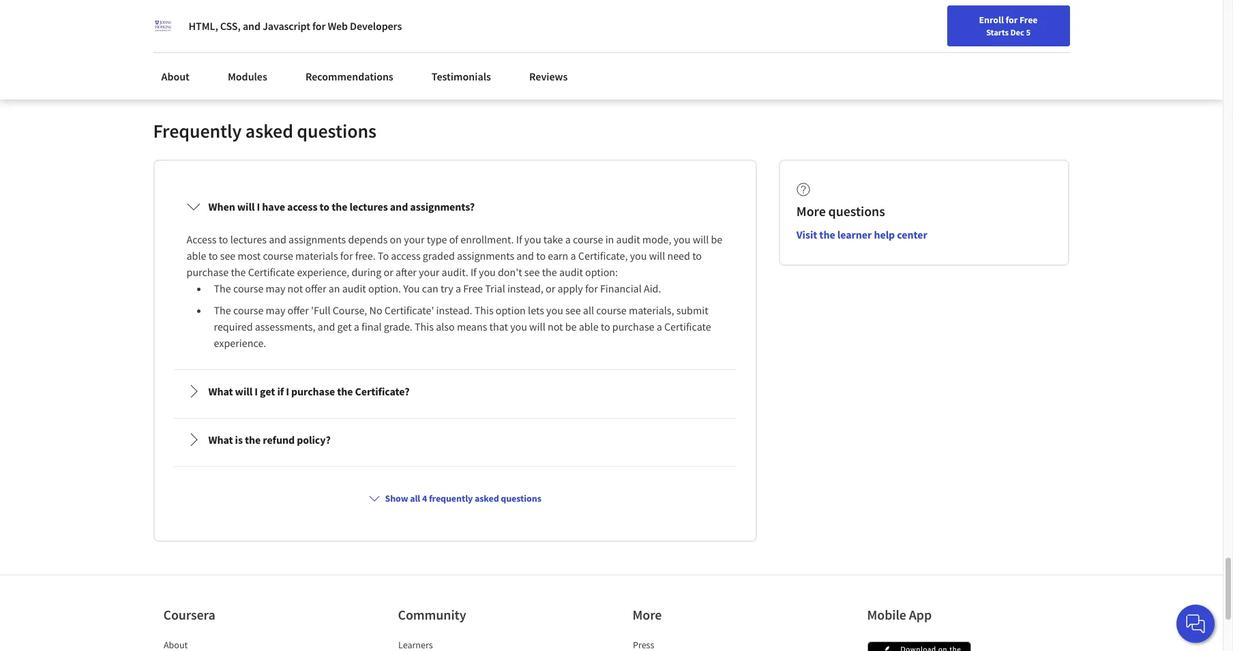 Task type: vqa. For each thing, say whether or not it's contained in the screenshot.
University within University of Illinois at Urbana-Champaign Master of Computer Science in Data Science
no



Task type: describe. For each thing, give the bounding box(es) containing it.
html,
[[189, 19, 218, 33]]

0 horizontal spatial if
[[471, 265, 477, 279]]

a right try
[[456, 282, 461, 295]]

and down have
[[269, 233, 287, 246]]

experience,
[[297, 265, 350, 279]]

you
[[403, 282, 420, 295]]

0 vertical spatial audit
[[617, 233, 641, 246]]

mode,
[[643, 233, 672, 246]]

modules
[[228, 70, 267, 83]]

after
[[396, 265, 417, 279]]

instead.
[[437, 304, 473, 317]]

what will i get if i purchase the certificate?
[[208, 385, 410, 398]]

enrollment.
[[461, 233, 514, 246]]

offer inside "the course may offer 'full course, no certificate' instead. this option lets you see all course materials, submit required assessments, and get a final grade. this also means that you will not be able to purchase a certificate experience."
[[288, 304, 309, 317]]

learner
[[838, 228, 872, 241]]

try
[[441, 282, 454, 295]]

frequently
[[153, 119, 242, 143]]

0 vertical spatial this
[[475, 304, 494, 317]]

can
[[422, 282, 439, 295]]

means
[[457, 320, 488, 334]]

to
[[378, 249, 389, 263]]

lectures inside the access to lectures and assignments depends on your type of enrollment. if you take a course in audit mode, you will be able to see most course materials for free. to access graded assignments and to earn a certificate, you will need to purchase the certificate experience, during or after your audit. if you don't see the audit option:
[[230, 233, 267, 246]]

mobile app
[[868, 607, 932, 624]]

an
[[329, 282, 340, 295]]

johns hopkins university image
[[153, 16, 172, 35]]

0 horizontal spatial this
[[415, 320, 434, 334]]

get inside "the course may offer 'full course, no certificate' instead. this option lets you see all course materials, submit required assessments, and get a final grade. this also means that you will not be able to purchase a certificate experience."
[[338, 320, 352, 334]]

for inside enroll for free starts dec 5
[[1006, 14, 1018, 26]]

for down option:
[[586, 282, 598, 295]]

reviews link
[[521, 61, 576, 91]]

you right lets
[[547, 304, 564, 317]]

collapsed list
[[171, 183, 740, 541]]

you left take
[[525, 233, 542, 246]]

what for what is the refund policy?
[[208, 433, 233, 447]]

don't
[[498, 265, 523, 279]]

for inside the access to lectures and assignments depends on your type of enrollment. if you take a course in audit mode, you will be able to see most course materials for free. to access graded assignments and to earn a certificate, you will need to purchase the certificate experience, during or after your audit. if you don't see the audit option:
[[340, 249, 353, 263]]

4
[[422, 493, 427, 505]]

grade.
[[384, 320, 413, 334]]

learners link
[[398, 639, 433, 652]]

the course may offer 'full course, no certificate' instead. this option lets you see all course materials, submit required assessments, and get a final grade. this also means that you will not be able to purchase a certificate experience.
[[214, 304, 714, 350]]

may for not
[[266, 282, 286, 295]]

will right mode,
[[693, 233, 709, 246]]

recommendations link
[[297, 61, 402, 91]]

the up materials
[[332, 200, 348, 214]]

0 vertical spatial your
[[404, 233, 425, 246]]

apply
[[558, 282, 583, 295]]

mobile
[[868, 607, 907, 624]]

1 horizontal spatial assignments
[[457, 249, 515, 263]]

the course may not offer an audit option. you can try a free trial instead, or apply for financial aid.
[[214, 282, 662, 295]]

audit.
[[442, 265, 469, 279]]

0 horizontal spatial assignments
[[289, 233, 346, 246]]

will left if
[[235, 385, 253, 398]]

download on the app store image
[[868, 642, 971, 652]]

also
[[436, 320, 455, 334]]

help
[[875, 228, 896, 241]]

instead,
[[508, 282, 544, 295]]

submit
[[677, 304, 709, 317]]

0 vertical spatial asked
[[246, 119, 293, 143]]

0 horizontal spatial questions
[[297, 119, 377, 143]]

a right earn
[[571, 249, 576, 263]]

earn
[[548, 249, 569, 263]]

developers
[[350, 19, 402, 33]]

modules link
[[220, 61, 276, 91]]

no
[[370, 304, 383, 317]]

when will i have access to the lectures and assignments?
[[208, 200, 475, 214]]

purchase inside "the course may offer 'full course, no certificate' instead. this option lets you see all course materials, submit required assessments, and get a final grade. this also means that you will not be able to purchase a certificate experience."
[[613, 320, 655, 334]]

option:
[[586, 265, 618, 279]]

coursera
[[163, 607, 215, 624]]

the for the course may not offer an audit option. you can try a free trial instead, or apply for financial aid.
[[214, 282, 231, 295]]

javascript
[[263, 19, 310, 33]]

center
[[898, 228, 928, 241]]

experience.
[[214, 336, 266, 350]]

show notifications image
[[1039, 17, 1056, 33]]

lectures inside dropdown button
[[350, 200, 388, 214]]

1 vertical spatial or
[[546, 282, 556, 295]]

during
[[352, 265, 382, 279]]

the right is
[[245, 433, 261, 447]]

and inside dropdown button
[[390, 200, 408, 214]]

html, css, and javascript for web developers
[[189, 19, 402, 33]]

testimonials
[[432, 70, 491, 83]]

learners
[[398, 639, 433, 652]]

take
[[544, 233, 563, 246]]

what is the refund policy? button
[[176, 421, 735, 459]]

0 horizontal spatial see
[[220, 249, 236, 263]]

community
[[398, 607, 466, 624]]

more questions
[[797, 203, 886, 220]]

a right take
[[566, 233, 571, 246]]

what will i get if i purchase the certificate? button
[[176, 373, 735, 411]]

1 vertical spatial your
[[419, 265, 440, 279]]

get inside dropdown button
[[260, 385, 275, 398]]

will inside "the course may offer 'full course, no certificate' instead. this option lets you see all course materials, submit required assessments, and get a final grade. this also means that you will not be able to purchase a certificate experience."
[[530, 320, 546, 334]]

certificate inside "the course may offer 'full course, no certificate' instead. this option lets you see all course materials, submit required assessments, and get a final grade. this also means that you will not be able to purchase a certificate experience."
[[665, 320, 712, 334]]

show
[[385, 493, 408, 505]]

more for more questions
[[797, 203, 826, 220]]

testimonials link
[[424, 61, 500, 91]]

trial
[[485, 282, 506, 295]]

access inside the access to lectures and assignments depends on your type of enrollment. if you take a course in audit mode, you will be able to see most course materials for free. to access graded assignments and to earn a certificate, you will need to purchase the certificate experience, during or after your audit. if you don't see the audit option:
[[391, 249, 421, 263]]

recommendations
[[306, 70, 394, 83]]

required
[[214, 320, 253, 334]]

to down access
[[209, 249, 218, 263]]

course right most
[[263, 249, 293, 263]]

and inside "the course may offer 'full course, no certificate' instead. this option lets you see all course materials, submit required assessments, and get a final grade. this also means that you will not be able to purchase a certificate experience."
[[318, 320, 335, 334]]

i for have
[[257, 200, 260, 214]]

the right visit
[[820, 228, 836, 241]]

course down most
[[233, 282, 264, 295]]

0 vertical spatial if
[[516, 233, 523, 246]]

access to lectures and assignments depends on your type of enrollment. if you take a course in audit mode, you will be able to see most course materials for free. to access graded assignments and to earn a certificate, you will need to purchase the certificate experience, during or after your audit. if you don't see the audit option:
[[187, 233, 725, 279]]

app
[[910, 607, 932, 624]]

what for what will i get if i purchase the certificate?
[[208, 385, 233, 398]]

a down materials,
[[657, 320, 663, 334]]

reviews
[[530, 70, 568, 83]]

certificate'
[[385, 304, 434, 317]]

2 horizontal spatial questions
[[829, 203, 886, 220]]

will down mode,
[[649, 249, 666, 263]]

certificate?
[[355, 385, 410, 398]]

visit the learner help center link
[[797, 228, 928, 241]]

1 horizontal spatial audit
[[560, 265, 583, 279]]

course up required at left
[[233, 304, 264, 317]]

may for offer
[[266, 304, 286, 317]]

dec
[[1011, 27, 1025, 38]]

assignments?
[[410, 200, 475, 214]]

for left web at the top left
[[313, 19, 326, 33]]

need
[[668, 249, 691, 263]]

refund
[[263, 433, 295, 447]]

that
[[490, 320, 508, 334]]

type
[[427, 233, 447, 246]]

english
[[962, 15, 995, 29]]



Task type: locate. For each thing, give the bounding box(es) containing it.
free left trial
[[464, 282, 483, 295]]

0 vertical spatial about
[[161, 70, 190, 83]]

materials
[[296, 249, 338, 263]]

1 vertical spatial able
[[579, 320, 599, 334]]

0 horizontal spatial asked
[[246, 119, 293, 143]]

materials,
[[629, 304, 675, 317]]

1 vertical spatial audit
[[560, 265, 583, 279]]

the inside "the course may offer 'full course, no certificate' instead. this option lets you see all course materials, submit required assessments, and get a final grade. this also means that you will not be able to purchase a certificate experience."
[[214, 304, 231, 317]]

free inside enroll for free starts dec 5
[[1020, 14, 1038, 26]]

chat with us image
[[1185, 614, 1207, 635]]

the for the course may offer 'full course, no certificate' instead. this option lets you see all course materials, submit required assessments, and get a final grade. this also means that you will not be able to purchase a certificate experience.
[[214, 304, 231, 317]]

course,
[[333, 304, 367, 317]]

certificate down submit
[[665, 320, 712, 334]]

access
[[187, 233, 217, 246]]

the down earn
[[542, 265, 557, 279]]

lectures up most
[[230, 233, 267, 246]]

1 horizontal spatial asked
[[475, 493, 499, 505]]

1 horizontal spatial or
[[546, 282, 556, 295]]

get
[[338, 320, 352, 334], [260, 385, 275, 398]]

able down access
[[187, 249, 206, 263]]

to up materials
[[320, 200, 330, 214]]

the
[[214, 282, 231, 295], [214, 304, 231, 317]]

asked inside show all 4 frequently asked questions dropdown button
[[475, 493, 499, 505]]

when
[[208, 200, 235, 214]]

1 vertical spatial about link
[[163, 639, 188, 652]]

policy?
[[297, 433, 331, 447]]

asked right frequently
[[475, 493, 499, 505]]

access right have
[[287, 200, 318, 214]]

1 horizontal spatial see
[[525, 265, 540, 279]]

what left is
[[208, 433, 233, 447]]

enroll for free starts dec 5
[[980, 14, 1038, 38]]

asked down modules
[[246, 119, 293, 143]]

0 vertical spatial offer
[[305, 282, 327, 295]]

purchase down materials,
[[613, 320, 655, 334]]

this up means
[[475, 304, 494, 317]]

1 vertical spatial not
[[548, 320, 563, 334]]

0 horizontal spatial more
[[633, 607, 662, 624]]

what inside what will i get if i purchase the certificate? dropdown button
[[208, 385, 233, 398]]

0 vertical spatial lectures
[[350, 200, 388, 214]]

lets
[[528, 304, 545, 317]]

about link
[[153, 61, 198, 91], [163, 639, 188, 652]]

purchase right if
[[291, 385, 335, 398]]

enroll
[[980, 14, 1004, 26]]

the down most
[[231, 265, 246, 279]]

be
[[711, 233, 723, 246], [566, 320, 577, 334]]

0 horizontal spatial able
[[187, 249, 206, 263]]

0 vertical spatial see
[[220, 249, 236, 263]]

your up can
[[419, 265, 440, 279]]

0 vertical spatial the
[[214, 282, 231, 295]]

not down experience,
[[288, 282, 303, 295]]

2 horizontal spatial see
[[566, 304, 581, 317]]

1 horizontal spatial all
[[583, 304, 594, 317]]

more
[[797, 203, 826, 220], [633, 607, 662, 624]]

and up on
[[390, 200, 408, 214]]

on
[[390, 233, 402, 246]]

purchase down access
[[187, 265, 229, 279]]

to right access
[[219, 233, 228, 246]]

1 vertical spatial see
[[525, 265, 540, 279]]

what inside what is the refund policy? dropdown button
[[208, 433, 233, 447]]

assignments up materials
[[289, 233, 346, 246]]

1 vertical spatial more
[[633, 607, 662, 624]]

course down financial
[[597, 304, 627, 317]]

what
[[208, 385, 233, 398], [208, 433, 233, 447]]

graded
[[423, 249, 455, 263]]

questions inside show all 4 frequently asked questions dropdown button
[[501, 493, 542, 505]]

i left if
[[255, 385, 258, 398]]

what is the refund policy?
[[208, 433, 331, 447]]

your
[[404, 233, 425, 246], [419, 265, 440, 279]]

i for get
[[255, 385, 258, 398]]

audit up apply
[[560, 265, 583, 279]]

show all 4 frequently asked questions button
[[363, 486, 547, 511]]

of
[[450, 233, 459, 246]]

1 horizontal spatial able
[[579, 320, 599, 334]]

get left if
[[260, 385, 275, 398]]

1 vertical spatial get
[[260, 385, 275, 398]]

is
[[235, 433, 243, 447]]

may inside "the course may offer 'full course, no certificate' instead. this option lets you see all course materials, submit required assessments, and get a final grade. this also means that you will not be able to purchase a certificate experience."
[[266, 304, 286, 317]]

when will i have access to the lectures and assignments? button
[[176, 188, 735, 226]]

access inside dropdown button
[[287, 200, 318, 214]]

2 what from the top
[[208, 433, 233, 447]]

about down 'johns hopkins university' icon
[[161, 70, 190, 83]]

in
[[606, 233, 614, 246]]

1 what from the top
[[208, 385, 233, 398]]

certificate down most
[[248, 265, 295, 279]]

you down mode,
[[630, 249, 647, 263]]

the left certificate?
[[337, 385, 353, 398]]

assignments down the enrollment.
[[457, 249, 515, 263]]

0 horizontal spatial lectures
[[230, 233, 267, 246]]

free inside 'collapsed' list
[[464, 282, 483, 295]]

None search field
[[195, 9, 522, 36]]

access
[[287, 200, 318, 214], [391, 249, 421, 263]]

starts
[[987, 27, 1009, 38]]

able inside the access to lectures and assignments depends on your type of enrollment. if you take a course in audit mode, you will be able to see most course materials for free. to access graded assignments and to earn a certificate, you will need to purchase the certificate experience, during or after your audit. if you don't see the audit option:
[[187, 249, 206, 263]]

0 vertical spatial about link
[[153, 61, 198, 91]]

you up the need
[[674, 233, 691, 246]]

1 vertical spatial assignments
[[457, 249, 515, 263]]

1 vertical spatial may
[[266, 304, 286, 317]]

2 vertical spatial purchase
[[291, 385, 335, 398]]

1 vertical spatial access
[[391, 249, 421, 263]]

0 vertical spatial access
[[287, 200, 318, 214]]

about link down coursera
[[163, 639, 188, 652]]

offer down experience,
[[305, 282, 327, 295]]

1 horizontal spatial free
[[1020, 14, 1038, 26]]

get down course, at left top
[[338, 320, 352, 334]]

will down lets
[[530, 320, 546, 334]]

1 horizontal spatial get
[[338, 320, 352, 334]]

purchase inside the access to lectures and assignments depends on your type of enrollment. if you take a course in audit mode, you will be able to see most course materials for free. to access graded assignments and to earn a certificate, you will need to purchase the certificate experience, during or after your audit. if you don't see the audit option:
[[187, 265, 229, 279]]

0 horizontal spatial or
[[384, 265, 394, 279]]

english button
[[937, 0, 1020, 44]]

1 horizontal spatial certificate
[[665, 320, 712, 334]]

not inside "the course may offer 'full course, no certificate' instead. this option lets you see all course materials, submit required assessments, and get a final grade. this also means that you will not be able to purchase a certificate experience."
[[548, 320, 563, 334]]

free
[[1020, 14, 1038, 26], [464, 282, 483, 295]]

0 vertical spatial purchase
[[187, 265, 229, 279]]

1 horizontal spatial more
[[797, 203, 826, 220]]

about for bottom about link
[[163, 639, 188, 652]]

5
[[1027, 27, 1031, 38]]

i right if
[[286, 385, 289, 398]]

css,
[[220, 19, 241, 33]]

1 vertical spatial offer
[[288, 304, 309, 317]]

or left apply
[[546, 282, 556, 295]]

2 vertical spatial audit
[[342, 282, 366, 295]]

to
[[320, 200, 330, 214], [219, 233, 228, 246], [209, 249, 218, 263], [537, 249, 546, 263], [693, 249, 702, 263], [601, 320, 611, 334]]

0 horizontal spatial free
[[464, 282, 483, 295]]

1 horizontal spatial this
[[475, 304, 494, 317]]

offer up assessments,
[[288, 304, 309, 317]]

0 horizontal spatial certificate
[[248, 265, 295, 279]]

to inside "the course may offer 'full course, no certificate' instead. this option lets you see all course materials, submit required assessments, and get a final grade. this also means that you will not be able to purchase a certificate experience."
[[601, 320, 611, 334]]

about down coursera
[[163, 639, 188, 652]]

for up dec
[[1006, 14, 1018, 26]]

will right when
[[237, 200, 255, 214]]

to left earn
[[537, 249, 546, 263]]

to inside dropdown button
[[320, 200, 330, 214]]

questions
[[297, 119, 377, 143], [829, 203, 886, 220], [501, 493, 542, 505]]

1 vertical spatial be
[[566, 320, 577, 334]]

option.
[[369, 282, 401, 295]]

0 horizontal spatial not
[[288, 282, 303, 295]]

0 horizontal spatial get
[[260, 385, 275, 398]]

1 vertical spatial asked
[[475, 493, 499, 505]]

assessments,
[[255, 320, 316, 334]]

final
[[362, 320, 382, 334]]

about link down 'johns hopkins university' icon
[[153, 61, 198, 91]]

1 horizontal spatial purchase
[[291, 385, 335, 398]]

1 horizontal spatial not
[[548, 320, 563, 334]]

what down experience.
[[208, 385, 233, 398]]

be inside the access to lectures and assignments depends on your type of enrollment. if you take a course in audit mode, you will be able to see most course materials for free. to access graded assignments and to earn a certificate, you will need to purchase the certificate experience, during or after your audit. if you don't see the audit option:
[[711, 233, 723, 246]]

or up option.
[[384, 265, 394, 279]]

if right the enrollment.
[[516, 233, 523, 246]]

0 vertical spatial all
[[583, 304, 594, 317]]

purchase inside dropdown button
[[291, 385, 335, 398]]

2 horizontal spatial purchase
[[613, 320, 655, 334]]

be right mode,
[[711, 233, 723, 246]]

access up after
[[391, 249, 421, 263]]

course left in
[[573, 233, 604, 246]]

0 vertical spatial may
[[266, 282, 286, 295]]

1 may from the top
[[266, 282, 286, 295]]

aid.
[[644, 282, 662, 295]]

all inside dropdown button
[[410, 493, 421, 505]]

1 vertical spatial free
[[464, 282, 483, 295]]

0 vertical spatial more
[[797, 203, 826, 220]]

1 horizontal spatial questions
[[501, 493, 542, 505]]

1 vertical spatial certificate
[[665, 320, 712, 334]]

financial
[[601, 282, 642, 295]]

lectures up depends
[[350, 200, 388, 214]]

for left free.
[[340, 249, 353, 263]]

if right audit.
[[471, 265, 477, 279]]

2 vertical spatial questions
[[501, 493, 542, 505]]

most
[[238, 249, 261, 263]]

0 vertical spatial free
[[1020, 14, 1038, 26]]

able inside "the course may offer 'full course, no certificate' instead. this option lets you see all course materials, submit required assessments, and get a final grade. this also means that you will not be able to purchase a certificate experience."
[[579, 320, 599, 334]]

show all 4 frequently asked questions
[[385, 493, 542, 505]]

1 the from the top
[[214, 282, 231, 295]]

all down option:
[[583, 304, 594, 317]]

certificate inside the access to lectures and assignments depends on your type of enrollment. if you take a course in audit mode, you will be able to see most course materials for free. to access graded assignments and to earn a certificate, you will need to purchase the certificate experience, during or after your audit. if you don't see the audit option:
[[248, 265, 295, 279]]

course
[[573, 233, 604, 246], [263, 249, 293, 263], [233, 282, 264, 295], [233, 304, 264, 317], [597, 304, 627, 317]]

have
[[262, 200, 285, 214]]

you up trial
[[479, 265, 496, 279]]

for
[[1006, 14, 1018, 26], [313, 19, 326, 33], [340, 249, 353, 263], [586, 282, 598, 295]]

0 horizontal spatial purchase
[[187, 265, 229, 279]]

may
[[266, 282, 286, 295], [266, 304, 286, 317]]

this
[[475, 304, 494, 317], [415, 320, 434, 334]]

1 vertical spatial purchase
[[613, 320, 655, 334]]

and right css,
[[243, 19, 261, 33]]

0 vertical spatial or
[[384, 265, 394, 279]]

your right on
[[404, 233, 425, 246]]

2 may from the top
[[266, 304, 286, 317]]

i left have
[[257, 200, 260, 214]]

certificate,
[[579, 249, 628, 263]]

0 vertical spatial what
[[208, 385, 233, 398]]

0 vertical spatial questions
[[297, 119, 377, 143]]

1 vertical spatial what
[[208, 433, 233, 447]]

1 horizontal spatial if
[[516, 233, 523, 246]]

if
[[277, 385, 284, 398]]

free up 5
[[1020, 14, 1038, 26]]

0 horizontal spatial audit
[[342, 282, 366, 295]]

0 horizontal spatial access
[[287, 200, 318, 214]]

not
[[288, 282, 303, 295], [548, 320, 563, 334]]

certificate
[[248, 265, 295, 279], [665, 320, 712, 334]]

will
[[237, 200, 255, 214], [693, 233, 709, 246], [649, 249, 666, 263], [530, 320, 546, 334], [235, 385, 253, 398]]

if
[[516, 233, 523, 246], [471, 265, 477, 279]]

audit right in
[[617, 233, 641, 246]]

1 vertical spatial the
[[214, 304, 231, 317]]

0 vertical spatial get
[[338, 320, 352, 334]]

you down option
[[511, 320, 528, 334]]

option
[[496, 304, 526, 317]]

able down apply
[[579, 320, 599, 334]]

more for more
[[633, 607, 662, 624]]

1 vertical spatial if
[[471, 265, 477, 279]]

to right the need
[[693, 249, 702, 263]]

all inside "the course may offer 'full course, no certificate' instead. this option lets you see all course materials, submit required assessments, and get a final grade. this also means that you will not be able to purchase a certificate experience."
[[583, 304, 594, 317]]

about for about link to the top
[[161, 70, 190, 83]]

all left 4 at bottom left
[[410, 493, 421, 505]]

visit
[[797, 228, 818, 241]]

press
[[633, 639, 654, 652]]

offer
[[305, 282, 327, 295], [288, 304, 309, 317]]

free.
[[355, 249, 376, 263]]

0 horizontal spatial be
[[566, 320, 577, 334]]

purchase
[[187, 265, 229, 279], [613, 320, 655, 334], [291, 385, 335, 398]]

or inside the access to lectures and assignments depends on your type of enrollment. if you take a course in audit mode, you will be able to see most course materials for free. to access graded assignments and to earn a certificate, you will need to purchase the certificate experience, during or after your audit. if you don't see the audit option:
[[384, 265, 394, 279]]

depends
[[348, 233, 388, 246]]

1 vertical spatial lectures
[[230, 233, 267, 246]]

lectures
[[350, 200, 388, 214], [230, 233, 267, 246]]

this left also
[[415, 320, 434, 334]]

to down financial
[[601, 320, 611, 334]]

0 vertical spatial able
[[187, 249, 206, 263]]

2 the from the top
[[214, 304, 231, 317]]

more up press link
[[633, 607, 662, 624]]

2 horizontal spatial audit
[[617, 233, 641, 246]]

be down apply
[[566, 320, 577, 334]]

1 horizontal spatial access
[[391, 249, 421, 263]]

frequently asked questions
[[153, 119, 377, 143]]

1 vertical spatial this
[[415, 320, 434, 334]]

see left most
[[220, 249, 236, 263]]

1 horizontal spatial lectures
[[350, 200, 388, 214]]

see inside "the course may offer 'full course, no certificate' instead. this option lets you see all course materials, submit required assessments, and get a final grade. this also means that you will not be able to purchase a certificate experience."
[[566, 304, 581, 317]]

2 vertical spatial see
[[566, 304, 581, 317]]

1 vertical spatial all
[[410, 493, 421, 505]]

visit the learner help center
[[797, 228, 928, 241]]

see down apply
[[566, 304, 581, 317]]

frequently
[[429, 493, 473, 505]]

audit
[[617, 233, 641, 246], [560, 265, 583, 279], [342, 282, 366, 295]]

0 horizontal spatial all
[[410, 493, 421, 505]]

and down 'full
[[318, 320, 335, 334]]

0 vertical spatial assignments
[[289, 233, 346, 246]]

a left final in the left of the page
[[354, 320, 360, 334]]

see up instead,
[[525, 265, 540, 279]]

press link
[[633, 639, 654, 652]]

and up don't
[[517, 249, 534, 263]]

0 vertical spatial certificate
[[248, 265, 295, 279]]

be inside "the course may offer 'full course, no certificate' instead. this option lets you see all course materials, submit required assessments, and get a final grade. this also means that you will not be able to purchase a certificate experience."
[[566, 320, 577, 334]]

audit right an
[[342, 282, 366, 295]]

0 vertical spatial be
[[711, 233, 723, 246]]

0 vertical spatial not
[[288, 282, 303, 295]]

1 horizontal spatial be
[[711, 233, 723, 246]]

or
[[384, 265, 394, 279], [546, 282, 556, 295]]

not down apply
[[548, 320, 563, 334]]

1 vertical spatial about
[[163, 639, 188, 652]]

1 vertical spatial questions
[[829, 203, 886, 220]]

web
[[328, 19, 348, 33]]

more up visit
[[797, 203, 826, 220]]



